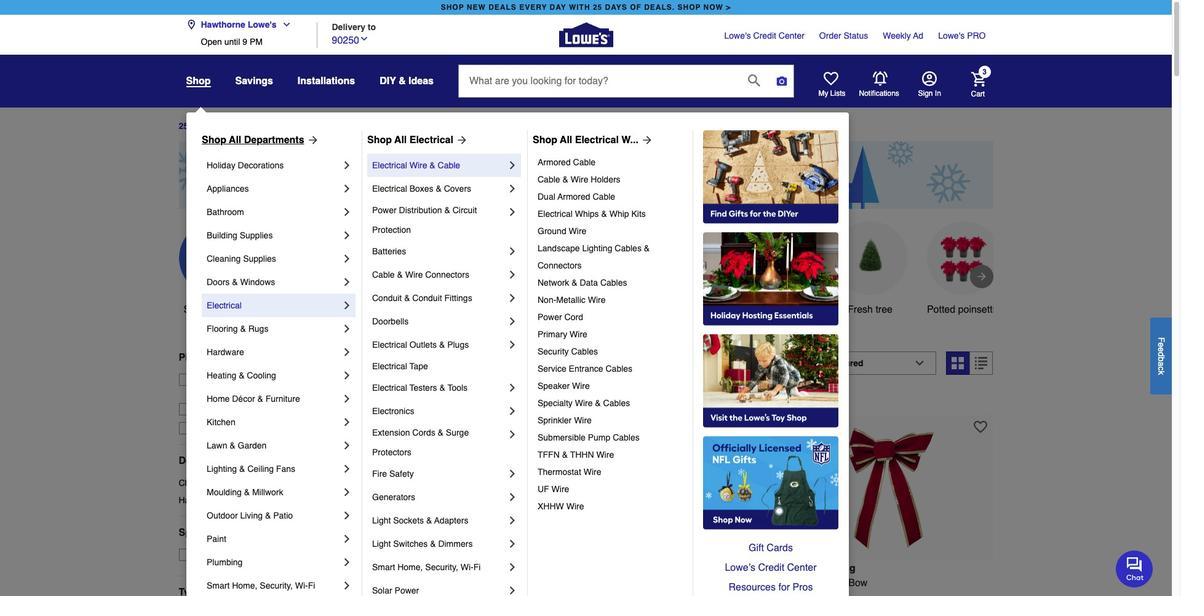Task type: vqa. For each thing, say whether or not it's contained in the screenshot.
top white
yes



Task type: describe. For each thing, give the bounding box(es) containing it.
christmas decorations
[[179, 479, 266, 489]]

camera image
[[776, 75, 788, 87]]

days
[[191, 121, 211, 131]]

chevron right image for flooring & rugs
[[341, 323, 353, 335]]

& left data
[[572, 278, 578, 288]]

& left rugs
[[240, 324, 246, 334]]

safety
[[390, 470, 414, 479]]

8.5-
[[789, 578, 806, 589]]

0 horizontal spatial smart
[[207, 582, 230, 591]]

wire for thermostat
[[584, 468, 602, 478]]

hanukkah
[[179, 496, 218, 506]]

every
[[519, 3, 547, 12]]

furniture
[[266, 394, 300, 404]]

of
[[630, 3, 642, 12]]

deals inside button
[[223, 305, 248, 316]]

cables inside security cables link
[[571, 347, 598, 357]]

& up "led"
[[404, 294, 410, 303]]

living for outdoor living & patio
[[240, 511, 263, 521]]

cleaning supplies link
[[207, 247, 341, 271]]

& right 'décor'
[[258, 394, 263, 404]]

2 heart outline image from the left
[[974, 421, 988, 434]]

outdoor living & patio
[[207, 511, 293, 521]]

& left millwork
[[244, 488, 250, 498]]

holiday for holiday living 8.5-in w red bow
[[789, 563, 824, 575]]

9
[[243, 37, 247, 47]]

decorations for holiday decorations
[[238, 161, 284, 170]]

chevron right image for extension cords & surge protectors
[[506, 429, 519, 441]]

decoration
[[660, 319, 706, 330]]

hanukkah decorations
[[179, 496, 266, 506]]

electrical tape
[[372, 362, 428, 372]]

chevron right image for electrical boxes & covers
[[506, 183, 519, 195]]

christmas decorations link
[[179, 477, 342, 490]]

holiday for holiday decorations
[[207, 161, 236, 170]]

w
[[816, 578, 825, 589]]

1 horizontal spatial pickup
[[240, 375, 266, 385]]

wire for speaker
[[572, 382, 590, 391]]

lowe's down >
[[725, 31, 751, 41]]

& right diy at the top of page
[[399, 76, 406, 87]]

specialty wire & cables link
[[538, 395, 684, 412]]

cable inside the armored cable link
[[573, 158, 596, 167]]

cables inside network & data cables link
[[601, 278, 627, 288]]

25 inside shop new deals every day with 25 days of deals. shop now > link
[[593, 3, 603, 12]]

extension cords & surge protectors link
[[372, 423, 506, 463]]

0 horizontal spatial security,
[[260, 582, 293, 591]]

hawthorne lowe's & nearby stores button
[[197, 386, 331, 399]]

wire up conduit & conduit fittings
[[405, 270, 423, 280]]

1001813120 element
[[361, 393, 419, 405]]

0 vertical spatial chevron down image
[[277, 20, 291, 30]]

batteries link
[[372, 240, 506, 263]]

lighting inside the landscape lighting cables & connectors
[[582, 244, 613, 254]]

deals
[[489, 3, 517, 12]]

order
[[820, 31, 842, 41]]

in inside the holiday living 8.5-in w red bow
[[806, 578, 813, 589]]

& right store
[[239, 371, 245, 381]]

electronics link
[[372, 400, 506, 423]]

count inside the holiday living 100-count 20.62-ft white incandescent plug- in christmas string lights
[[381, 578, 407, 589]]

sale
[[215, 551, 232, 561]]

chevron right image for paint
[[341, 534, 353, 546]]

electrical for electrical tape
[[372, 362, 407, 372]]

chevron right image for power distribution & circuit protection link
[[506, 206, 519, 218]]

& inside 'power distribution & circuit protection'
[[445, 206, 450, 215]]

electrical up the "electrical wire & cable" link
[[410, 135, 453, 146]]

doors & windows
[[207, 278, 275, 287]]

light for light switches & dimmers
[[372, 540, 391, 550]]

0 vertical spatial savings
[[235, 76, 273, 87]]

holiday hosting essentials. image
[[703, 233, 839, 326]]

0 horizontal spatial savings button
[[235, 70, 273, 92]]

chevron right image for rightmost smart home, security, wi-fi link
[[506, 562, 519, 574]]

1 e from the top
[[1157, 343, 1167, 347]]

grid view image
[[952, 357, 965, 370]]

building
[[207, 231, 237, 241]]

0 vertical spatial security,
[[425, 563, 458, 573]]

pro
[[968, 31, 986, 41]]

20.62- inside the holiday living 100-count 20.62-ft white incandescent plug- in christmas string lights
[[410, 578, 438, 589]]

extension cords & surge protectors
[[372, 428, 471, 458]]

wire for primary
[[570, 330, 588, 340]]

ft inside the holiday living 100-count 20.62-ft white incandescent plug- in christmas string lights
[[438, 578, 444, 589]]

fire safety
[[372, 470, 414, 479]]

c
[[1157, 367, 1167, 371]]

all for shop all electrical
[[395, 135, 407, 146]]

& right boxes
[[436, 184, 442, 194]]

holiday decorations link
[[207, 154, 341, 177]]

shop all electrical
[[367, 135, 453, 146]]

lights inside the holiday living 100-count 20.62-ft white incandescent plug- in christmas string lights
[[448, 593, 474, 597]]

chevron right image for doorbells
[[506, 316, 519, 328]]

outdoor
[[207, 511, 238, 521]]

to
[[368, 22, 376, 32]]

fi for rightmost smart home, security, wi-fi link
[[474, 563, 481, 573]]

hawthorne lowe's
[[201, 20, 277, 30]]

holiday for holiday living 100-count 20.62-ft white incandescent plug- in christmas string lights
[[361, 563, 397, 575]]

new
[[467, 3, 486, 12]]

& inside extension cords & surge protectors
[[438, 428, 444, 438]]

lowe's home improvement account image
[[922, 71, 937, 86]]

officially licensed n f l gifts. shop now. image
[[703, 437, 839, 530]]

heart outline image
[[547, 421, 561, 434]]

20.62- inside 100-count 20.62-ft multicolor incandescent plug-in christmas string lights
[[624, 578, 652, 589]]

plug- inside 100-count 20.62-ft multicolor incandescent plug-in christmas string lights
[[575, 593, 598, 597]]

security
[[538, 347, 569, 357]]

& down armored cable
[[563, 175, 569, 185]]

0 horizontal spatial connectors
[[425, 270, 470, 280]]

primary wire link
[[538, 326, 684, 343]]

hardware
[[207, 348, 244, 358]]

visit the lowe's toy shop. image
[[703, 335, 839, 428]]

ceiling
[[247, 465, 274, 474]]

wire for sprinkler
[[574, 416, 592, 426]]

w...
[[622, 135, 639, 146]]

sign in
[[918, 89, 941, 98]]

chevron right image for fire safety
[[506, 468, 519, 481]]

diy & ideas button
[[380, 70, 434, 92]]

primary
[[538, 330, 568, 340]]

garden
[[238, 441, 267, 451]]

holiday living
[[559, 305, 621, 316]]

& left tools
[[440, 383, 445, 393]]

chevron right image for solar power "link"
[[506, 585, 519, 597]]

at:
[[294, 375, 303, 385]]

all for shop all deals
[[209, 305, 220, 316]]

shop new deals every day with 25 days of deals. shop now > link
[[439, 0, 734, 15]]

extension
[[372, 428, 410, 438]]

cleaning supplies
[[207, 254, 276, 264]]

chevron right image for batteries link
[[506, 246, 519, 258]]

chevron right image for electrical testers & tools link
[[506, 382, 519, 394]]

& up electrical boxes & covers link
[[430, 161, 436, 170]]

2 e from the top
[[1157, 347, 1167, 352]]

& left plugs
[[439, 340, 445, 350]]

electrical up the armored cable link
[[575, 135, 619, 146]]

cable & wire connectors link
[[372, 263, 506, 287]]

& left ceiling
[[239, 465, 245, 474]]

hanukkah decorations link
[[179, 495, 342, 507]]

white inside the holiday living 100-count 20.62-ft white incandescent plug- in christmas string lights
[[446, 578, 471, 589]]

100- inside 100-count 20.62-ft multicolor incandescent plug-in christmas string lights
[[575, 578, 595, 589]]

surge
[[446, 428, 469, 438]]

1 vertical spatial departments
[[179, 456, 239, 467]]

primary wire
[[538, 330, 588, 340]]

1 horizontal spatial smart home, security, wi-fi link
[[372, 556, 506, 580]]

2 vertical spatial delivery
[[216, 424, 248, 434]]

credit for lowe's
[[754, 31, 777, 41]]

power cord
[[538, 313, 583, 322]]

& down 'batteries'
[[397, 270, 403, 280]]

0 vertical spatial deals
[[224, 121, 247, 131]]

wi- for the leftmost smart home, security, wi-fi link
[[295, 582, 308, 591]]

sockets
[[393, 516, 424, 526]]

solar power
[[372, 586, 419, 596]]

90250
[[332, 35, 359, 46]]

speaker
[[538, 382, 570, 391]]

credit for lowe's
[[758, 563, 785, 574]]

lighting & ceiling fans link
[[207, 458, 341, 481]]

0 vertical spatial in
[[451, 358, 462, 375]]

holders
[[591, 175, 621, 185]]

doors & windows link
[[207, 271, 341, 294]]

sprinkler
[[538, 416, 572, 426]]

0 horizontal spatial smart home, security, wi-fi link
[[207, 575, 341, 597]]

wire for uf
[[552, 485, 569, 495]]

1 horizontal spatial departments
[[244, 135, 304, 146]]

diy & ideas
[[380, 76, 434, 87]]

shop for shop all electrical
[[367, 135, 392, 146]]

generators link
[[372, 486, 506, 510]]

electrical for electrical whips & whip kits
[[538, 209, 573, 219]]

& left dimmers on the left
[[430, 540, 436, 550]]

wire up dual armored cable
[[571, 175, 589, 185]]

moulding & millwork link
[[207, 481, 341, 505]]

departments element
[[179, 455, 342, 468]]

compare for 1001813120 element
[[384, 394, 419, 404]]

location image
[[186, 20, 196, 30]]

electrical for electrical outlets & plugs
[[372, 340, 407, 350]]

lowe's home improvement cart image
[[971, 72, 986, 86]]

25 days of deals
[[179, 121, 247, 131]]

1 conduit from the left
[[372, 294, 402, 303]]

special offers
[[179, 528, 245, 539]]

& up heating
[[214, 353, 221, 364]]

wire for ground
[[569, 226, 587, 236]]

electrical link
[[207, 294, 341, 318]]

in inside 100-count 20.62-ft multicolor incandescent plug-in christmas string lights
[[598, 593, 606, 597]]

home, for rightmost smart home, security, wi-fi link
[[398, 563, 423, 573]]

fans
[[276, 465, 295, 474]]

status
[[844, 31, 868, 41]]

lowe's home improvement lists image
[[824, 71, 838, 86]]

delivery to
[[332, 22, 376, 32]]

patio
[[273, 511, 293, 521]]

doors
[[207, 278, 230, 287]]

cables inside specialty wire & cables link
[[603, 399, 630, 409]]

my lists
[[819, 89, 846, 98]]

chevron right image for kitchen
[[341, 417, 353, 429]]

dual armored cable link
[[538, 188, 684, 206]]

chevron right image for 'lawn & garden' link on the bottom left of page
[[341, 440, 353, 452]]

landscape
[[538, 244, 580, 254]]

wire up thermostat wire link
[[597, 450, 614, 460]]

potted poinsettia button
[[927, 221, 1001, 317]]

power distribution & circuit protection
[[372, 206, 480, 235]]

chevron right image for conduit & conduit fittings link
[[506, 292, 519, 305]]

1 vertical spatial savings
[[479, 305, 514, 316]]

& left patio
[[265, 511, 271, 521]]

xhhw wire
[[538, 502, 584, 512]]

chevron right image for electrical wire & cable
[[506, 159, 519, 172]]

xhhw wire link
[[538, 498, 684, 516]]

service
[[538, 364, 567, 374]]

ft inside 100-count 20.62-ft multicolor incandescent plug-in christmas string lights
[[652, 578, 657, 589]]

network
[[538, 278, 569, 288]]

xhhw
[[538, 502, 564, 512]]

my lists link
[[819, 71, 846, 98]]

wi- for rightmost smart home, security, wi-fi link
[[461, 563, 474, 573]]

chevron right image for the leftmost smart home, security, wi-fi link
[[341, 580, 353, 593]]

speaker wire
[[538, 382, 590, 391]]

flooring & rugs link
[[207, 318, 341, 341]]

deals.
[[644, 3, 675, 12]]

198
[[361, 358, 386, 375]]

lowe's home improvement logo image
[[559, 8, 613, 62]]

all for shop all electrical w...
[[560, 135, 573, 146]]

shop all deals
[[184, 305, 248, 316]]

cord
[[565, 313, 583, 322]]

holiday living 100-count 20.62-ft white incandescent plug- in christmas string lights
[[361, 563, 558, 597]]

1 vertical spatial delivery
[[224, 353, 262, 364]]



Task type: locate. For each thing, give the bounding box(es) containing it.
living down switches
[[400, 563, 429, 575]]

0 horizontal spatial shop
[[202, 135, 226, 146]]

cable inside dual armored cable link
[[593, 192, 615, 202]]

cables up the "service entrance cables"
[[571, 347, 598, 357]]

heart outline image
[[761, 421, 774, 434], [974, 421, 988, 434]]

cable down 'batteries'
[[372, 270, 395, 280]]

5013254527 element
[[789, 393, 846, 405]]

arrow right image for shop all electrical w...
[[639, 134, 653, 146]]

supplies up cleaning supplies
[[240, 231, 273, 241]]

ft left 'multicolor'
[[652, 578, 657, 589]]

shop inside button
[[184, 305, 207, 316]]

1 lights from the left
[[448, 593, 474, 597]]

0 horizontal spatial pickup
[[179, 353, 211, 364]]

compare for 1001813154 element at the bottom of page
[[597, 394, 633, 404]]

on
[[201, 551, 212, 561]]

a
[[1157, 362, 1167, 367]]

2 string from the left
[[656, 593, 682, 597]]

wire down thhn
[[584, 468, 602, 478]]

holiday inside 'button'
[[559, 305, 592, 316]]

1001813154 element
[[575, 393, 633, 405]]

1 count from the left
[[381, 578, 407, 589]]

holiday inside the holiday living 100-count 20.62-ft white incandescent plug- in christmas string lights
[[361, 563, 397, 575]]

shop all deals button
[[179, 221, 253, 317]]

chevron down image inside 90250 button
[[359, 34, 369, 43]]

smart home, security, wi-fi down light switches & dimmers
[[372, 563, 481, 573]]

all inside shop all deals button
[[209, 305, 220, 316]]

0 horizontal spatial heart outline image
[[761, 421, 774, 434]]

1 horizontal spatial chevron down image
[[359, 34, 369, 43]]

power for power distribution & circuit protection
[[372, 206, 397, 215]]

power distribution & circuit protection link
[[372, 201, 506, 240]]

arrow right image inside shop all departments link
[[304, 134, 319, 146]]

holiday
[[207, 161, 236, 170], [559, 305, 592, 316], [467, 358, 520, 375], [361, 563, 397, 575], [789, 563, 824, 575]]

string inside the holiday living 100-count 20.62-ft white incandescent plug- in christmas string lights
[[419, 593, 445, 597]]

wire up boxes
[[410, 161, 427, 170]]

1 shop from the left
[[202, 135, 226, 146]]

appliances link
[[207, 177, 341, 201]]

find gifts for the diyer. image
[[703, 130, 839, 224]]

home, down switches
[[398, 563, 423, 573]]

building supplies link
[[207, 224, 341, 247]]

decorations inside christmas decorations link
[[220, 479, 266, 489]]

count inside 100-count 20.62-ft multicolor incandescent plug-in christmas string lights
[[595, 578, 621, 589]]

0 horizontal spatial in
[[361, 593, 370, 597]]

1 vertical spatial deals
[[223, 305, 248, 316]]

testers
[[410, 383, 437, 393]]

credit
[[754, 31, 777, 41], [758, 563, 785, 574]]

electrical for electrical testers & tools
[[372, 383, 407, 393]]

wire up 'specialty wire & cables'
[[572, 382, 590, 391]]

100- inside the holiday living 100-count 20.62-ft white incandescent plug- in christmas string lights
[[361, 578, 381, 589]]

shop left now
[[678, 3, 701, 12]]

hawthorne
[[201, 20, 245, 30], [197, 388, 239, 397]]

shop up electrical wire & cable
[[367, 135, 392, 146]]

christmas inside christmas decorations link
[[179, 479, 218, 489]]

fi for the leftmost smart home, security, wi-fi link
[[308, 582, 315, 591]]

decorations down security cables on the bottom of the page
[[524, 358, 609, 375]]

shop inside shop all electrical link
[[367, 135, 392, 146]]

wire down whips
[[569, 226, 587, 236]]

1 vertical spatial 25
[[179, 121, 188, 131]]

& right cords
[[438, 428, 444, 438]]

0 horizontal spatial departments
[[179, 456, 239, 467]]

0 horizontal spatial chevron down image
[[277, 20, 291, 30]]

1 vertical spatial fi
[[308, 582, 315, 591]]

2 tree from the left
[[876, 305, 893, 316]]

1 heart outline image from the left
[[761, 421, 774, 434]]

living inside 'button'
[[595, 305, 621, 316]]

decorations down shop all departments link
[[238, 161, 284, 170]]

0 horizontal spatial ft
[[438, 578, 444, 589]]

1 horizontal spatial 100-
[[575, 578, 595, 589]]

1 vertical spatial in
[[806, 578, 813, 589]]

1 20.62- from the left
[[410, 578, 438, 589]]

0 vertical spatial credit
[[754, 31, 777, 41]]

& inside the landscape lighting cables & connectors
[[644, 244, 650, 254]]

power inside "link"
[[395, 586, 419, 596]]

2 count from the left
[[595, 578, 621, 589]]

in inside the holiday living 100-count 20.62-ft white incandescent plug- in christmas string lights
[[361, 593, 370, 597]]

sprinkler wire
[[538, 416, 592, 426]]

departments up holiday decorations link
[[244, 135, 304, 146]]

& right lawn
[[230, 441, 236, 451]]

chevron right image for home décor & furniture link
[[341, 393, 353, 406]]

wire down cord
[[570, 330, 588, 340]]

chevron right image for cleaning supplies link
[[341, 253, 353, 265]]

1 vertical spatial wi-
[[295, 582, 308, 591]]

power inside 'power distribution & circuit protection'
[[372, 206, 397, 215]]

smart home, security, wi-fi for the leftmost smart home, security, wi-fi link
[[207, 582, 315, 591]]

dimmers
[[438, 540, 473, 550]]

0 horizontal spatial incandescent
[[474, 578, 533, 589]]

3 shop from the left
[[533, 135, 558, 146]]

1 horizontal spatial wi-
[[461, 563, 474, 573]]

in down plugs
[[451, 358, 462, 375]]

1 vertical spatial hawthorne
[[197, 388, 239, 397]]

lowe's home improvement notification center image
[[873, 71, 888, 86]]

supplies for cleaning supplies
[[243, 254, 276, 264]]

solar power link
[[372, 580, 506, 597]]

boxes
[[410, 184, 434, 194]]

holiday living 8.5-in w red bow
[[789, 563, 868, 589]]

chevron right image for electrical link
[[341, 300, 353, 312]]

1 vertical spatial pickup
[[240, 375, 266, 385]]

living down hanukkah decorations link
[[240, 511, 263, 521]]

20.62-
[[410, 578, 438, 589], [624, 578, 652, 589]]

lights down dimmers on the left
[[448, 593, 474, 597]]

0 horizontal spatial 100-
[[361, 578, 381, 589]]

tffn
[[538, 450, 560, 460]]

electrical left boxes
[[372, 184, 407, 194]]

1 horizontal spatial lights
[[684, 593, 711, 597]]

millwork
[[252, 488, 283, 498]]

1 vertical spatial power
[[538, 313, 562, 322]]

cables down speaker wire "link"
[[603, 399, 630, 409]]

living for holiday living
[[595, 305, 621, 316]]

electrical for electrical
[[207, 301, 242, 311]]

20.62- down light switches & dimmers
[[410, 578, 438, 589]]

living inside the holiday living 100-count 20.62-ft white incandescent plug- in christmas string lights
[[400, 563, 429, 575]]

fresh tree button
[[834, 221, 907, 317]]

supplies for building supplies
[[240, 231, 273, 241]]

notifications
[[859, 89, 900, 98]]

landscape lighting cables & connectors link
[[538, 240, 684, 274]]

0 vertical spatial armored
[[538, 158, 571, 167]]

heating & cooling
[[207, 371, 276, 381]]

fresh tree
[[848, 305, 893, 316]]

hawthorne for hawthorne lowe's
[[201, 20, 245, 30]]

batteries
[[372, 247, 406, 257]]

electrical boxes & covers link
[[372, 177, 506, 201]]

non-metallic wire link
[[538, 292, 684, 309]]

list view image
[[976, 357, 988, 370]]

smart down plumbing
[[207, 582, 230, 591]]

dual
[[538, 192, 556, 202]]

chevron right image for 'plumbing' "link"
[[341, 557, 353, 569]]

chevron right image for holiday decorations link
[[341, 159, 353, 172]]

1 compare from the left
[[384, 394, 419, 404]]

chevron right image
[[506, 159, 519, 172], [506, 183, 519, 195], [506, 316, 519, 328], [341, 323, 353, 335], [506, 339, 519, 351], [341, 346, 353, 359], [341, 370, 353, 382], [341, 417, 353, 429], [506, 429, 519, 441], [506, 468, 519, 481], [506, 492, 519, 504], [341, 510, 353, 522], [341, 534, 353, 546], [506, 538, 519, 551]]

decorations for christmas decorations
[[220, 479, 266, 489]]

smart
[[372, 563, 395, 573], [207, 582, 230, 591]]

lowe's left "pro"
[[939, 31, 965, 41]]

shop inside "shop all electrical w..." link
[[533, 135, 558, 146]]

25 days of deals. shop new deals every day. while supplies last. image
[[179, 141, 994, 209]]

bow
[[849, 578, 868, 589]]

2 conduit from the left
[[413, 294, 442, 303]]

decorations inside holiday decorations link
[[238, 161, 284, 170]]

non-
[[538, 295, 557, 305]]

chevron right image for cable & wire connectors link
[[506, 269, 519, 281]]

shop down the 25 days of deals
[[202, 135, 226, 146]]

3 compare from the left
[[811, 394, 846, 404]]

electrical
[[410, 135, 453, 146], [575, 135, 619, 146], [372, 161, 407, 170], [372, 184, 407, 194], [538, 209, 573, 219], [207, 301, 242, 311], [372, 340, 407, 350], [372, 362, 407, 372], [372, 383, 407, 393]]

1 horizontal spatial conduit
[[413, 294, 442, 303]]

shop all departments link
[[202, 133, 319, 148]]

compare inside 1001813120 element
[[384, 394, 419, 404]]

lights down 'multicolor'
[[684, 593, 711, 597]]

1 horizontal spatial in
[[806, 578, 813, 589]]

0 vertical spatial shop
[[186, 76, 211, 87]]

chevron right image for generators
[[506, 492, 519, 504]]

weekly ad
[[883, 31, 924, 41]]

compare inside "5013254527" element
[[811, 394, 846, 404]]

living inside the holiday living 8.5-in w red bow
[[827, 563, 856, 575]]

chevron right image for bathroom link
[[341, 206, 353, 218]]

&
[[399, 76, 406, 87], [430, 161, 436, 170], [563, 175, 569, 185], [436, 184, 442, 194], [445, 206, 450, 215], [602, 209, 607, 219], [644, 244, 650, 254], [397, 270, 403, 280], [232, 278, 238, 287], [572, 278, 578, 288], [404, 294, 410, 303], [240, 324, 246, 334], [439, 340, 445, 350], [214, 353, 221, 364], [239, 371, 245, 381], [440, 383, 445, 393], [270, 388, 276, 397], [258, 394, 263, 404], [595, 399, 601, 409], [438, 428, 444, 438], [230, 441, 236, 451], [562, 450, 568, 460], [239, 465, 245, 474], [244, 488, 250, 498], [265, 511, 271, 521], [426, 516, 432, 526], [430, 540, 436, 550]]

electrical outlets & plugs link
[[372, 334, 506, 357]]

chevron right image for building supplies 'link'
[[341, 230, 353, 242]]

power up protection
[[372, 206, 397, 215]]

electrical for electrical wire & cable
[[372, 161, 407, 170]]

1 light from the top
[[372, 516, 391, 526]]

0 vertical spatial power
[[372, 206, 397, 215]]

decorations up outdoor living & patio
[[220, 496, 266, 506]]

in inside button
[[935, 89, 941, 98]]

0 horizontal spatial savings
[[235, 76, 273, 87]]

1 horizontal spatial lighting
[[582, 244, 613, 254]]

lights inside 100-count 20.62-ft multicolor incandescent plug-in christmas string lights
[[684, 593, 711, 597]]

in left w
[[806, 578, 813, 589]]

power for power cord
[[538, 313, 562, 322]]

25 left the days
[[179, 121, 188, 131]]

shop inside shop all departments link
[[202, 135, 226, 146]]

all for shop all departments
[[229, 135, 241, 146]]

savings left non-
[[479, 305, 514, 316]]

1 vertical spatial armored
[[558, 192, 591, 202]]

center up 8.5- at right
[[787, 563, 817, 574]]

chevron right image for light sockets & adapters link
[[506, 515, 519, 527]]

shop up armored cable
[[533, 135, 558, 146]]

0 horizontal spatial home,
[[232, 582, 258, 591]]

0 vertical spatial lighting
[[582, 244, 613, 254]]

0 vertical spatial savings button
[[235, 70, 273, 92]]

delivery up 90250
[[332, 22, 366, 32]]

chat invite button image
[[1116, 551, 1154, 588]]

cables inside the landscape lighting cables & connectors
[[615, 244, 642, 254]]

fi down 'plumbing' "link"
[[308, 582, 315, 591]]

1 horizontal spatial smart home, security, wi-fi
[[372, 563, 481, 573]]

fast
[[197, 424, 214, 434]]

pickup
[[179, 353, 211, 364], [240, 375, 266, 385]]

wire inside 'link'
[[588, 295, 606, 305]]

None search field
[[458, 65, 794, 109]]

pickup up free
[[179, 353, 211, 364]]

0 vertical spatial wi-
[[461, 563, 474, 573]]

2 horizontal spatial compare
[[811, 394, 846, 404]]

1 vertical spatial light
[[372, 540, 391, 550]]

shop for shop
[[186, 76, 211, 87]]

connectors down landscape
[[538, 261, 582, 271]]

lighting up christmas decorations on the left bottom
[[207, 465, 237, 474]]

1 ft from the left
[[438, 578, 444, 589]]

1 horizontal spatial white
[[764, 305, 790, 316]]

1 horizontal spatial string
[[656, 593, 682, 597]]

delivery up lawn & garden
[[216, 424, 248, 434]]

flooring
[[207, 324, 238, 334]]

1 vertical spatial center
[[787, 563, 817, 574]]

chevron right image for heating & cooling
[[341, 370, 353, 382]]

center for lowe's credit center
[[779, 31, 805, 41]]

cables up tffn & thhn wire link
[[613, 433, 640, 443]]

arrow right image for shop all electrical
[[453, 134, 468, 146]]

1 vertical spatial savings button
[[459, 221, 533, 317]]

departments down lawn
[[179, 456, 239, 467]]

1 vertical spatial white
[[446, 578, 471, 589]]

living for holiday living 100-count 20.62-ft white incandescent plug- in christmas string lights
[[400, 563, 429, 575]]

solar
[[372, 586, 392, 596]]

0 horizontal spatial lighting
[[207, 465, 237, 474]]

electrical down shop all electrical
[[372, 161, 407, 170]]

Search Query text field
[[459, 65, 738, 97]]

smart home, security, wi-fi down 'plumbing' "link"
[[207, 582, 315, 591]]

resources for pros link
[[703, 578, 839, 597]]

cart
[[971, 90, 985, 98]]

2 shop from the left
[[678, 3, 701, 12]]

0 horizontal spatial fi
[[308, 582, 315, 591]]

lawn
[[207, 441, 227, 451]]

0 vertical spatial delivery
[[332, 22, 366, 32]]

1 horizontal spatial heart outline image
[[974, 421, 988, 434]]

search image
[[748, 74, 761, 86]]

cables up non-metallic wire 'link'
[[601, 278, 627, 288]]

tree for fresh tree
[[876, 305, 893, 316]]

1 horizontal spatial count
[[595, 578, 621, 589]]

wire for electrical
[[410, 161, 427, 170]]

1 horizontal spatial smart
[[372, 563, 395, 573]]

1 horizontal spatial savings
[[479, 305, 514, 316]]

& left circuit
[[445, 206, 450, 215]]

security, up solar power "link"
[[425, 563, 458, 573]]

chevron right image for electrical outlets & plugs
[[506, 339, 519, 351]]

compare inside 1001813154 element
[[597, 394, 633, 404]]

light for light sockets & adapters
[[372, 516, 391, 526]]

0 horizontal spatial string
[[419, 593, 445, 597]]

chevron right image for light switches & dimmers
[[506, 538, 519, 551]]

center for lowe's credit center
[[787, 563, 817, 574]]

string
[[419, 593, 445, 597], [656, 593, 682, 597]]

0 vertical spatial pickup
[[179, 353, 211, 364]]

1 horizontal spatial compare
[[597, 394, 633, 404]]

0 horizontal spatial compare
[[384, 394, 419, 404]]

0 vertical spatial white
[[764, 305, 790, 316]]

cables inside the submersible pump cables link
[[613, 433, 640, 443]]

0 vertical spatial smart home, security, wi-fi
[[372, 563, 481, 573]]

power right solar
[[395, 586, 419, 596]]

arrow right image inside "shop all electrical w..." link
[[639, 134, 653, 146]]

decorations for hanukkah decorations
[[220, 496, 266, 506]]

living for holiday living 8.5-in w red bow
[[827, 563, 856, 575]]

wire down data
[[588, 295, 606, 305]]

& right sockets
[[426, 516, 432, 526]]

cable up cable & wire holders
[[573, 158, 596, 167]]

1 string from the left
[[419, 593, 445, 597]]

arrow right image for shop all departments
[[304, 134, 319, 146]]

white inside button
[[764, 305, 790, 316]]

order status
[[820, 31, 868, 41]]

0 horizontal spatial 20.62-
[[410, 578, 438, 589]]

ground wire
[[538, 226, 587, 236]]

2 ft from the left
[[652, 578, 657, 589]]

1 horizontal spatial 25
[[593, 3, 603, 12]]

0 vertical spatial fi
[[474, 563, 481, 573]]

tree
[[319, 305, 336, 316], [876, 305, 893, 316]]

all inside shop all electrical link
[[395, 135, 407, 146]]

0 horizontal spatial christmas
[[179, 479, 218, 489]]

conduit up "led"
[[372, 294, 402, 303]]

savings button left network
[[459, 221, 533, 317]]

1 vertical spatial plug-
[[575, 593, 598, 597]]

2 incandescent from the left
[[705, 578, 763, 589]]

electrical wire & cable
[[372, 161, 460, 170]]

0 horizontal spatial conduit
[[372, 294, 402, 303]]

store
[[217, 375, 238, 385]]

3
[[983, 68, 987, 77]]

tree inside artificial tree button
[[319, 305, 336, 316]]

moulding & millwork
[[207, 488, 283, 498]]

compare for "5013254527" element
[[811, 394, 846, 404]]

2 vertical spatial power
[[395, 586, 419, 596]]

distribution
[[399, 206, 442, 215]]

wire inside "link"
[[572, 382, 590, 391]]

lawn & garden link
[[207, 434, 341, 458]]

1 vertical spatial smart home, security, wi-fi
[[207, 582, 315, 591]]

wi- down 'plumbing' "link"
[[295, 582, 308, 591]]

tffn & thhn wire link
[[538, 447, 684, 464]]

wire for specialty
[[575, 399, 593, 409]]

resources
[[729, 583, 776, 594]]

1 horizontal spatial security,
[[425, 563, 458, 573]]

arrow right image up holiday decorations link
[[304, 134, 319, 146]]

arrow right image up poinsettia
[[976, 271, 988, 283]]

service entrance cables
[[538, 364, 633, 374]]

2 shop from the left
[[367, 135, 392, 146]]

& down speaker wire "link"
[[595, 399, 601, 409]]

0 vertical spatial plug-
[[535, 578, 558, 589]]

198 products in holiday decorations
[[361, 358, 609, 375]]

chevron right image for doors & windows link at the top of page
[[341, 276, 353, 289]]

shop for shop all electrical w...
[[533, 135, 558, 146]]

wire up the "sprinkler wire" on the bottom of the page
[[575, 399, 593, 409]]

cable inside cable & wire holders link
[[538, 175, 560, 185]]

savings down pm
[[235, 76, 273, 87]]

tree right artificial
[[319, 305, 336, 316]]

0 horizontal spatial 25
[[179, 121, 188, 131]]

electrical down doorbells
[[372, 340, 407, 350]]

savings button
[[235, 70, 273, 92], [459, 221, 533, 317]]

chevron right image for "lighting & ceiling fans" link
[[341, 463, 353, 476]]

lowe's inside button
[[248, 20, 277, 30]]

decorations
[[238, 161, 284, 170], [524, 358, 609, 375], [220, 479, 266, 489], [220, 496, 266, 506]]

1 vertical spatial shop
[[184, 305, 207, 316]]

string inside 100-count 20.62-ft multicolor incandescent plug-in christmas string lights
[[656, 593, 682, 597]]

wire for xhhw
[[567, 502, 584, 512]]

1 vertical spatial chevron down image
[[359, 34, 369, 43]]

metallic
[[557, 295, 586, 305]]

cables inside the service entrance cables link
[[606, 364, 633, 374]]

paint link
[[207, 528, 341, 551]]

deals up flooring & rugs
[[223, 305, 248, 316]]

shop
[[202, 135, 226, 146], [367, 135, 392, 146], [533, 135, 558, 146]]

fresh
[[848, 305, 873, 316]]

outlets
[[410, 340, 437, 350]]

home, for the leftmost smart home, security, wi-fi link
[[232, 582, 258, 591]]

0 horizontal spatial count
[[381, 578, 407, 589]]

1 vertical spatial credit
[[758, 563, 785, 574]]

connectors inside the landscape lighting cables & connectors
[[538, 261, 582, 271]]

ideas
[[409, 76, 434, 87]]

arrow right image
[[304, 134, 319, 146], [453, 134, 468, 146], [639, 134, 653, 146], [976, 271, 988, 283]]

smart home, security, wi-fi for rightmost smart home, security, wi-fi link
[[372, 563, 481, 573]]

0 vertical spatial home,
[[398, 563, 423, 573]]

1 incandescent from the left
[[474, 578, 533, 589]]

1 vertical spatial supplies
[[243, 254, 276, 264]]

christmas inside 100-count 20.62-ft multicolor incandescent plug-in christmas string lights
[[609, 593, 653, 597]]

hawthorne down store
[[197, 388, 239, 397]]

electrical for electrical boxes & covers
[[372, 184, 407, 194]]

arrow right image inside shop all electrical link
[[453, 134, 468, 146]]

hawthorne inside button
[[197, 388, 239, 397]]

conduit down cable & wire connectors
[[413, 294, 442, 303]]

shop for shop all departments
[[202, 135, 226, 146]]

center left order
[[779, 31, 805, 41]]

2 compare from the left
[[597, 394, 633, 404]]

supplies
[[240, 231, 273, 241], [243, 254, 276, 264]]

1 tree from the left
[[319, 305, 336, 316]]

lowe's
[[248, 20, 277, 30], [725, 31, 751, 41], [939, 31, 965, 41], [241, 388, 268, 397]]

plumbing
[[207, 558, 243, 568]]

white button
[[740, 221, 814, 317]]

delivery
[[332, 22, 366, 32], [224, 353, 262, 364], [216, 424, 248, 434]]

chevron right image for appliances link
[[341, 183, 353, 195]]

supplies inside 'link'
[[240, 231, 273, 241]]

arrow right image up the armored cable link
[[639, 134, 653, 146]]

25
[[593, 3, 603, 12], [179, 121, 188, 131]]

lowe's inside button
[[241, 388, 268, 397]]

decorations inside hanukkah decorations link
[[220, 496, 266, 506]]

all inside shop all departments link
[[229, 135, 241, 146]]

1 100- from the left
[[361, 578, 381, 589]]

connectors up conduit & conduit fittings link
[[425, 270, 470, 280]]

chevron right image for outdoor living & patio
[[341, 510, 353, 522]]

smart home, security, wi-fi
[[372, 563, 481, 573], [207, 582, 315, 591]]

led
[[393, 305, 412, 316]]

cable up 'dual'
[[538, 175, 560, 185]]

lights
[[448, 593, 474, 597], [684, 593, 711, 597]]

1 horizontal spatial christmas
[[372, 593, 417, 597]]

incandescent inside the holiday living 100-count 20.62-ft white incandescent plug- in christmas string lights
[[474, 578, 533, 589]]

1 vertical spatial home,
[[232, 582, 258, 591]]

incandescent inside 100-count 20.62-ft multicolor incandescent plug-in christmas string lights
[[705, 578, 763, 589]]

2 20.62- from the left
[[624, 578, 652, 589]]

wire down 'specialty wire & cables'
[[574, 416, 592, 426]]

switches
[[393, 540, 428, 550]]

0 vertical spatial 25
[[593, 3, 603, 12]]

2 horizontal spatial christmas
[[609, 593, 653, 597]]

chevron down image
[[277, 20, 291, 30], [359, 34, 369, 43]]

tree for artificial tree
[[319, 305, 336, 316]]

tree inside fresh tree button
[[876, 305, 893, 316]]

0 vertical spatial center
[[779, 31, 805, 41]]

days
[[605, 3, 628, 12]]

deals right of
[[224, 121, 247, 131]]

hanging
[[665, 305, 702, 316]]

0 horizontal spatial smart home, security, wi-fi
[[207, 582, 315, 591]]

plug- inside the holiday living 100-count 20.62-ft white incandescent plug- in christmas string lights
[[535, 578, 558, 589]]

& right doors
[[232, 278, 238, 287]]

1 horizontal spatial 20.62-
[[624, 578, 652, 589]]

lowe's up pm
[[248, 20, 277, 30]]

string right "solar power"
[[419, 593, 445, 597]]

shop for shop all deals
[[184, 305, 207, 316]]

credit up search image
[[754, 31, 777, 41]]

& down today
[[270, 388, 276, 397]]

holiday inside the holiday living 8.5-in w red bow
[[789, 563, 824, 575]]

1 horizontal spatial ft
[[652, 578, 657, 589]]

kitchen link
[[207, 411, 341, 434]]

1 horizontal spatial fi
[[474, 563, 481, 573]]

tree right fresh
[[876, 305, 893, 316]]

chevron right image
[[341, 159, 353, 172], [341, 183, 353, 195], [341, 206, 353, 218], [506, 206, 519, 218], [341, 230, 353, 242], [506, 246, 519, 258], [341, 253, 353, 265], [506, 269, 519, 281], [341, 276, 353, 289], [506, 292, 519, 305], [341, 300, 353, 312], [506, 382, 519, 394], [341, 393, 353, 406], [506, 406, 519, 418], [341, 440, 353, 452], [341, 463, 353, 476], [341, 487, 353, 499], [506, 515, 519, 527], [341, 557, 353, 569], [506, 562, 519, 574], [341, 580, 353, 593], [506, 585, 519, 597]]

0 horizontal spatial white
[[446, 578, 471, 589]]

all up armored cable
[[560, 135, 573, 146]]

cable inside cable & wire connectors link
[[372, 270, 395, 280]]

christmas inside the holiday living 100-count 20.62-ft white incandescent plug- in christmas string lights
[[372, 593, 417, 597]]

power up primary
[[538, 313, 562, 322]]

chevron right image for electronics link
[[506, 406, 519, 418]]

shop new deals every day with 25 days of deals. shop now >
[[441, 3, 731, 12]]

armored cable
[[538, 158, 596, 167]]

hawthorne inside button
[[201, 20, 245, 30]]

0 horizontal spatial plug-
[[535, 578, 558, 589]]

special
[[179, 528, 213, 539]]

circuit
[[453, 206, 477, 215]]

home décor & furniture link
[[207, 388, 341, 411]]

all inside "shop all electrical w..." link
[[560, 135, 573, 146]]

>
[[726, 3, 731, 12]]

chevron right image for 'moulding & millwork' link
[[341, 487, 353, 499]]

0 horizontal spatial in
[[451, 358, 462, 375]]

covers
[[444, 184, 471, 194]]

cable inside the "electrical wire & cable" link
[[438, 161, 460, 170]]

hawthorne for hawthorne lowe's & nearby stores
[[197, 388, 239, 397]]

f
[[1157, 337, 1167, 343]]

1 shop from the left
[[441, 3, 464, 12]]

2 100- from the left
[[575, 578, 595, 589]]

& down kits
[[644, 244, 650, 254]]

lowe's pro
[[939, 31, 986, 41]]

& right tffn
[[562, 450, 568, 460]]

2 lights from the left
[[684, 593, 711, 597]]

doorbells link
[[372, 310, 506, 334]]

uf wire link
[[538, 481, 684, 498]]

20.62- left 'multicolor'
[[624, 578, 652, 589]]

0 vertical spatial smart
[[372, 563, 395, 573]]

2 light from the top
[[372, 540, 391, 550]]

heating
[[207, 371, 236, 381]]

holiday for holiday living
[[559, 305, 592, 316]]

1 vertical spatial smart
[[207, 582, 230, 591]]

chevron right image for hardware
[[341, 346, 353, 359]]

cable down holders
[[593, 192, 615, 202]]

& left 'whip'
[[602, 209, 607, 219]]

1 horizontal spatial connectors
[[538, 261, 582, 271]]

light down generators
[[372, 516, 391, 526]]



